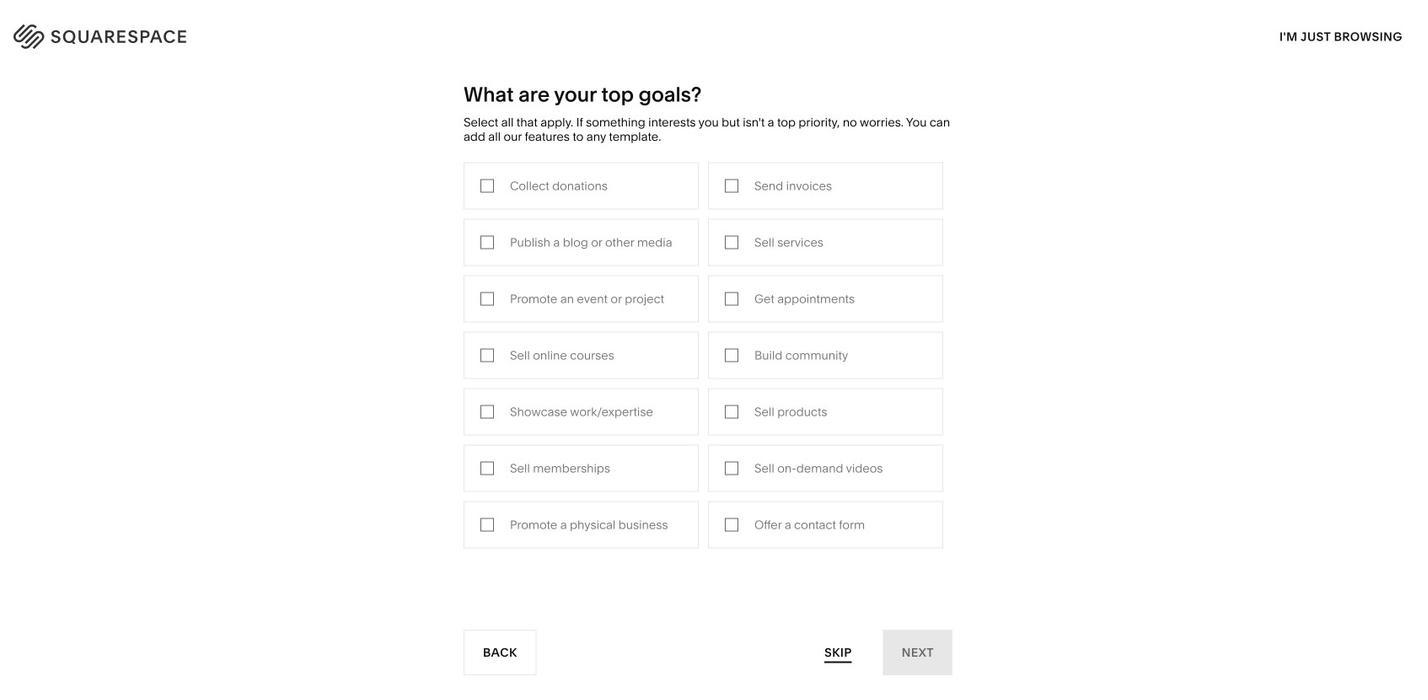 Task type: describe. For each thing, give the bounding box(es) containing it.
çimen image
[[510, 588, 906, 698]]



Task type: vqa. For each thing, say whether or not it's contained in the screenshot.
Çimen IMAGE
yes



